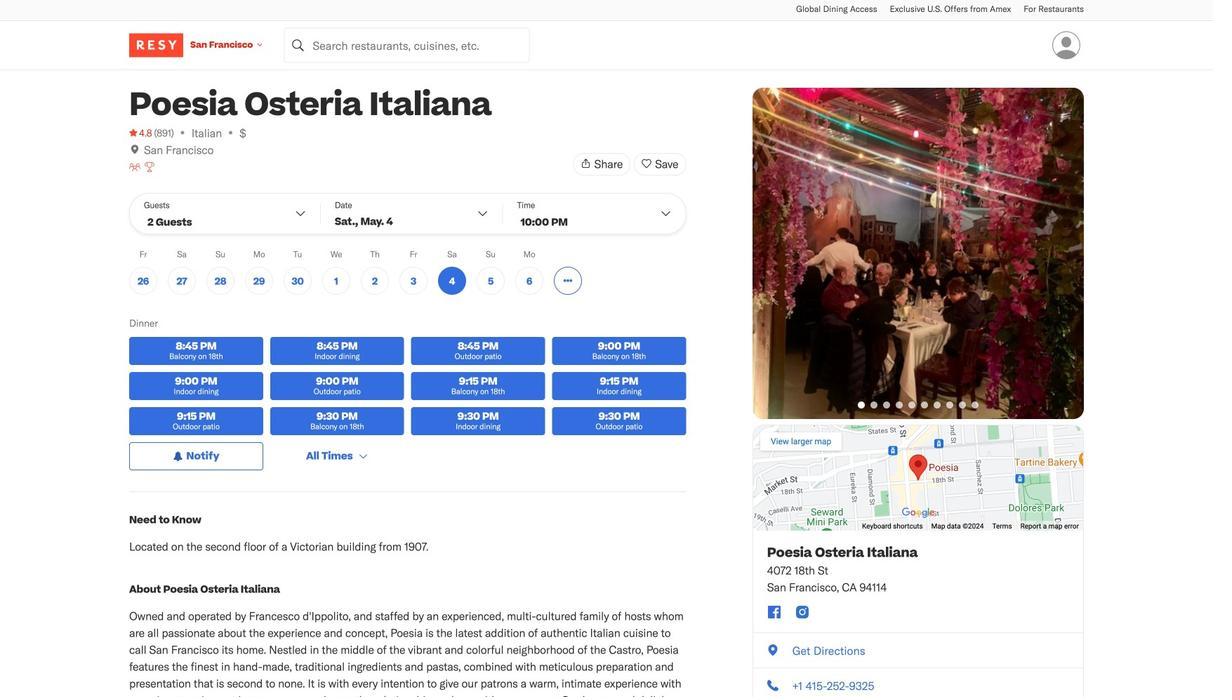 Task type: describe. For each thing, give the bounding box(es) containing it.
891 reviews element
[[154, 126, 174, 140]]

4.8 out of 5 stars image
[[129, 126, 152, 140]]



Task type: vqa. For each thing, say whether or not it's contained in the screenshot.
891 reviews element
yes



Task type: locate. For each thing, give the bounding box(es) containing it.
None field
[[284, 28, 530, 63]]

Search restaurants, cuisines, etc. text field
[[284, 28, 530, 63]]



